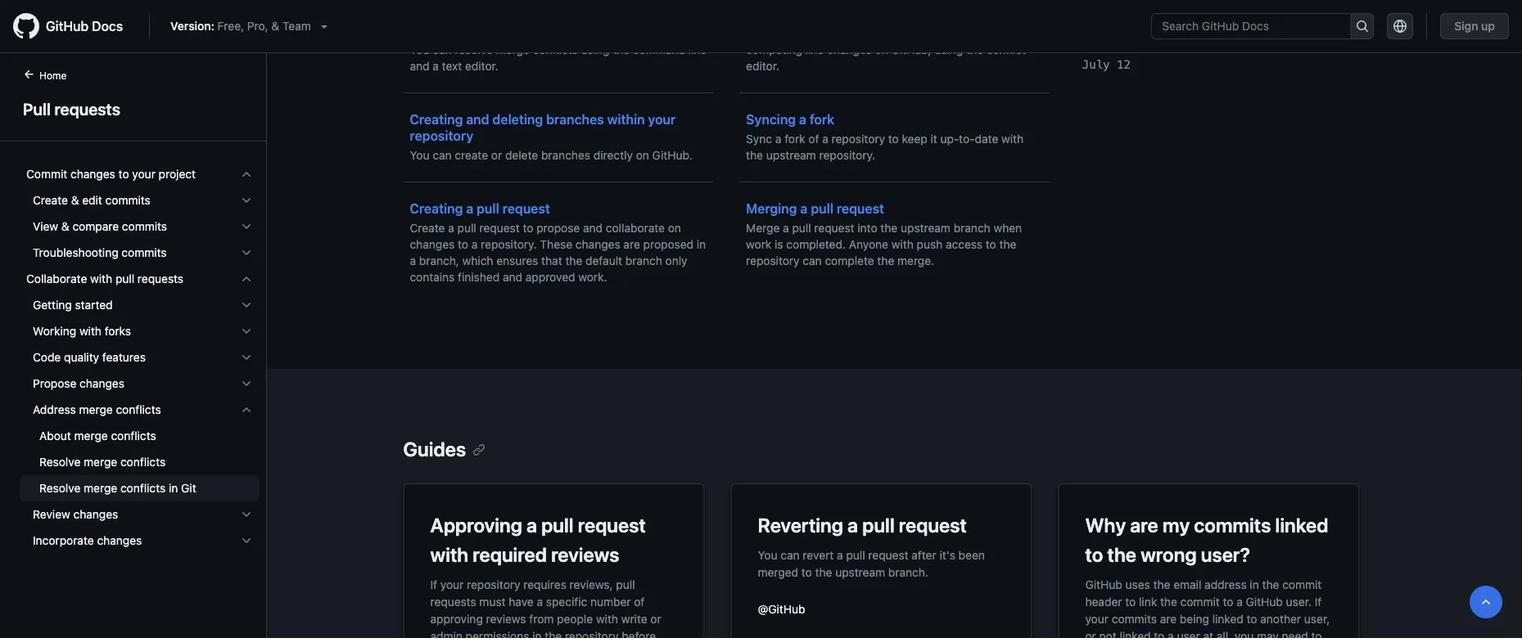Task type: locate. For each thing, give the bounding box(es) containing it.
only
[[665, 254, 688, 268]]

0 vertical spatial linked
[[1275, 514, 1329, 537]]

0 vertical spatial of
[[809, 132, 819, 146]]

1 horizontal spatial pull
[[1082, 24, 1105, 40]]

july
[[1082, 58, 1110, 72]]

1 vertical spatial creating
[[410, 201, 463, 217]]

it
[[931, 132, 937, 146]]

write
[[621, 613, 647, 626]]

merge up the github,
[[870, 27, 904, 40]]

linked
[[1275, 514, 1329, 537], [1213, 613, 1244, 626], [1120, 630, 1151, 639]]

0 horizontal spatial that
[[541, 254, 562, 268]]

sc 9kayk9 0 image inside "create & edit commits" dropdown button
[[240, 194, 253, 207]]

using inside 'you can resolve merge conflicts using the command line and a text editor.'
[[581, 43, 610, 57]]

branch inside merging a pull request merge a pull request into the upstream branch when work is completed. anyone with push access to the repository can complete the merge.
[[954, 222, 991, 235]]

your down header
[[1085, 613, 1109, 626]]

are down collaborate
[[624, 238, 640, 251]]

are inside creating a pull request create a pull request to propose and collaborate on changes to a repository. these changes are proposed in a branch, which ensures that the default branch only contains finished and approved work.
[[624, 238, 640, 251]]

2 address merge conflicts element from the top
[[13, 423, 266, 502]]

creating inside creating a pull request create a pull request to propose and collaborate on changes to a repository. these changes are proposed in a branch, which ensures that the default branch only contains finished and approved work.
[[410, 201, 463, 217]]

github for github uses the email address in the commit header to link the commit to a github user. if your commits are being linked to another user, or not linked to a user at all, you may need
[[1085, 578, 1122, 592]]

merging a pull request merge a pull request into the upstream branch when work is completed. anyone with push access to the repository can complete the merge.
[[746, 201, 1022, 268]]

2 vertical spatial or
[[1085, 630, 1096, 639]]

to left user
[[1154, 630, 1165, 639]]

branch up access
[[954, 222, 991, 235]]

2 line from the left
[[806, 43, 824, 57]]

your inside if your repository requires reviews, pull requests must have a specific number of approving reviews from people with write or admin permissions in the repository bef
[[440, 578, 464, 592]]

2 creating from the top
[[410, 201, 463, 217]]

the inside 'you can resolve merge conflicts using the command line and a text editor.'
[[613, 43, 630, 57]]

create up branch,
[[410, 222, 445, 235]]

changes
[[827, 43, 872, 57], [70, 167, 115, 181], [410, 238, 455, 251], [576, 238, 620, 251], [80, 377, 124, 391], [73, 508, 118, 522], [97, 534, 142, 548]]

required
[[473, 544, 547, 567]]

git
[[181, 482, 196, 495]]

approving
[[430, 514, 522, 537]]

editor.
[[465, 59, 499, 73], [746, 59, 780, 73]]

request up branch.
[[868, 549, 909, 562]]

repository up must
[[467, 578, 520, 592]]

commits for view & compare commits
[[122, 220, 167, 233]]

address merge conflicts element containing address merge conflicts
[[13, 397, 266, 502]]

involve
[[979, 27, 1016, 40]]

into
[[858, 222, 878, 235]]

repository. inside syncing a fork sync a fork of a repository to keep it up-to-date with the upstream repository.
[[819, 149, 875, 162]]

the inside why are my commits linked to the wrong user?
[[1108, 544, 1137, 567]]

with
[[1002, 132, 1024, 146], [892, 238, 914, 251], [90, 272, 112, 286], [79, 325, 102, 338], [430, 544, 469, 567], [596, 613, 618, 626]]

1 vertical spatial of
[[634, 595, 645, 609]]

creating and deleting branches within your repository you can create or delete branches directly on github.
[[410, 112, 693, 162]]

project
[[159, 167, 196, 181]]

and inside 'you can resolve merge conflicts using the command line and a text editor.'
[[410, 59, 430, 73]]

changes up default
[[576, 238, 620, 251]]

creating for repository
[[410, 112, 463, 127]]

1 vertical spatial create
[[410, 222, 445, 235]]

requests inside if your repository requires reviews, pull requests must have a specific number of approving reviews from people with write or admin permissions in the repository bef
[[430, 595, 476, 609]]

with right 'date'
[[1002, 132, 1024, 146]]

pull
[[477, 201, 499, 217], [811, 201, 834, 217], [457, 222, 476, 235], [792, 222, 811, 235], [115, 272, 134, 286], [541, 514, 574, 537], [862, 514, 895, 537], [846, 549, 865, 562], [616, 578, 635, 592]]

1 sc 9kayk9 0 image from the top
[[240, 168, 253, 181]]

1 commit changes to your project element from the top
[[13, 161, 266, 266]]

view
[[33, 220, 58, 233]]

that inside creating a pull request create a pull request to propose and collaborate on changes to a repository. these changes are proposed in a branch, which ensures that the default branch only contains finished and approved work.
[[541, 254, 562, 268]]

0 horizontal spatial editor.
[[465, 59, 499, 73]]

request up 'reviews,'
[[578, 514, 646, 537]]

sc 9kayk9 0 image
[[240, 168, 253, 181], [240, 246, 253, 260], [240, 299, 253, 312], [240, 325, 253, 338], [240, 351, 253, 364], [240, 404, 253, 417], [240, 509, 253, 522], [240, 535, 253, 548]]

&
[[271, 19, 279, 33], [71, 194, 79, 207], [61, 220, 69, 233]]

you inside creating and deleting branches within your repository you can create or delete branches directly on github.
[[410, 149, 430, 162]]

and inside creating and deleting branches within your repository you can create or delete branches directly on github.
[[466, 112, 489, 127]]

you can resolve simple merge conflicts that involve competing line changes on github, using the conflict editor. link
[[746, 0, 1043, 88]]

your up approving
[[440, 578, 464, 592]]

1 horizontal spatial or
[[651, 613, 661, 626]]

0 vertical spatial reviews
[[551, 544, 619, 567]]

1 collaborate with pull requests element from the top
[[13, 266, 266, 554]]

repository up create
[[410, 128, 474, 144]]

address merge conflicts element
[[13, 397, 266, 502], [13, 423, 266, 502]]

merge up about merge conflicts
[[79, 403, 113, 417]]

pull requests
[[23, 99, 120, 118]]

free,
[[217, 19, 244, 33]]

1 resolve from the top
[[39, 456, 81, 469]]

0 vertical spatial repository.
[[819, 149, 875, 162]]

editor. right text
[[465, 59, 499, 73]]

0 horizontal spatial if
[[430, 578, 437, 592]]

1 vertical spatial or
[[651, 613, 661, 626]]

sc 9kayk9 0 image inside "incorporate changes" dropdown button
[[240, 535, 253, 548]]

resolve for resolve merge conflicts
[[39, 456, 81, 469]]

github left "docs"
[[46, 18, 89, 34]]

reviews inside approving a pull request with required reviews
[[551, 544, 619, 567]]

collaborate with pull requests element
[[13, 266, 266, 554], [13, 292, 266, 554]]

request up 'ensures'
[[480, 222, 520, 235]]

4 sc 9kayk9 0 image from the top
[[240, 378, 253, 391]]

review changes button
[[20, 502, 260, 528]]

line inside 'you can resolve merge conflicts using the command line and a text editor.'
[[688, 43, 707, 57]]

code quality features button
[[20, 345, 260, 371]]

5 sc 9kayk9 0 image from the top
[[240, 351, 253, 364]]

2 editor. from the left
[[746, 59, 780, 73]]

address merge conflicts button
[[20, 397, 260, 423]]

if your repository requires reviews, pull requests must have a specific number of approving reviews from people with write or admin permissions in the repository bef
[[430, 578, 661, 639]]

create down commit
[[33, 194, 68, 207]]

in left the git
[[169, 482, 178, 495]]

branches left the within
[[546, 112, 604, 127]]

line inside you can resolve simple merge conflicts that involve competing line changes on github, using the conflict editor.
[[806, 43, 824, 57]]

with down number
[[596, 613, 618, 626]]

2 horizontal spatial requests
[[430, 595, 476, 609]]

or inside creating and deleting branches within your repository you can create or delete branches directly on github.
[[491, 149, 502, 162]]

can inside you can revert a pull request after it's been merged to the upstream branch.
[[781, 549, 800, 562]]

pull inside dropdown button
[[115, 272, 134, 286]]

header
[[1085, 595, 1122, 609]]

0 horizontal spatial pull
[[23, 99, 51, 118]]

sc 9kayk9 0 image for troubleshooting commits
[[240, 246, 253, 260]]

requires
[[524, 578, 567, 592]]

0 vertical spatial is
[[1244, 24, 1254, 40]]

0 vertical spatial or
[[491, 149, 502, 162]]

2 vertical spatial requests
[[430, 595, 476, 609]]

1 horizontal spatial using
[[935, 43, 963, 57]]

branches right delete
[[541, 149, 590, 162]]

pull requests element
[[0, 66, 267, 637]]

sc 9kayk9 0 image inside the review changes dropdown button
[[240, 509, 253, 522]]

2 using from the left
[[935, 43, 963, 57]]

collaborate with pull requests element containing collaborate with pull requests
[[13, 266, 266, 554]]

fork right syncing
[[810, 112, 835, 127]]

2 vertical spatial are
[[1160, 613, 1177, 626]]

if up user,
[[1315, 595, 1322, 609]]

0 horizontal spatial or
[[491, 149, 502, 162]]

requests down home "link"
[[54, 99, 120, 118]]

branch,
[[419, 254, 459, 268]]

1 horizontal spatial are
[[1130, 514, 1158, 537]]

scroll to top image
[[1480, 596, 1493, 609]]

repository left keep
[[832, 132, 885, 146]]

2 horizontal spatial are
[[1160, 613, 1177, 626]]

resolve merge conflicts link
[[20, 450, 260, 476]]

1 horizontal spatial create
[[410, 222, 445, 235]]

commits down commit changes to your project dropdown button
[[105, 194, 151, 207]]

1 horizontal spatial reviews
[[551, 544, 619, 567]]

that inside you can resolve simple merge conflicts that involve competing line changes on github, using the conflict editor.
[[955, 27, 976, 40]]

Search GitHub Docs search field
[[1152, 14, 1351, 38]]

collaborate with pull requests element for commit changes to your project element containing create & edit commits
[[13, 266, 266, 554]]

merge up deleting
[[496, 43, 530, 57]]

repository. inside creating a pull request create a pull request to propose and collaborate on changes to a repository. these changes are proposed in a branch, which ensures that the default branch only contains finished and approved work.
[[481, 238, 537, 251]]

sc 9kayk9 0 image inside getting started dropdown button
[[240, 299, 253, 312]]

the inside you can revert a pull request after it's been merged to the upstream branch.
[[815, 566, 832, 579]]

0 horizontal spatial line
[[688, 43, 707, 57]]

sc 9kayk9 0 image inside code quality features dropdown button
[[240, 351, 253, 364]]

upstream down sync
[[766, 149, 816, 162]]

1 horizontal spatial line
[[806, 43, 824, 57]]

1 horizontal spatial &
[[71, 194, 79, 207]]

of up write on the bottom left of the page
[[634, 595, 645, 609]]

getting started
[[33, 298, 113, 312]]

can inside merging a pull request merge a pull request into the upstream branch when work is completed. anyone with push access to the repository can complete the merge.
[[803, 254, 822, 268]]

0 horizontal spatial create
[[33, 194, 68, 207]]

on right directly
[[636, 149, 649, 162]]

you for you can revert a pull request after it's been merged to the upstream branch.
[[758, 549, 778, 562]]

pull inside pull request merge queue is now generally available! july 12
[[1082, 24, 1105, 40]]

line right the command
[[688, 43, 707, 57]]

0 horizontal spatial of
[[634, 595, 645, 609]]

merged
[[758, 566, 798, 579]]

approved
[[526, 271, 575, 284]]

0 horizontal spatial commit
[[1181, 595, 1220, 609]]

propose changes
[[33, 377, 124, 391]]

2 horizontal spatial &
[[271, 19, 279, 33]]

0 vertical spatial that
[[955, 27, 976, 40]]

sign up
[[1454, 19, 1495, 33]]

0 vertical spatial github
[[46, 18, 89, 34]]

1 vertical spatial branch
[[625, 254, 662, 268]]

requests up approving
[[430, 595, 476, 609]]

getting
[[33, 298, 72, 312]]

commits inside "create & edit commits" dropdown button
[[105, 194, 151, 207]]

conflicts inside dropdown button
[[116, 403, 161, 417]]

to inside syncing a fork sync a fork of a repository to keep it up-to-date with the upstream repository.
[[888, 132, 899, 146]]

2 collaborate with pull requests element from the top
[[13, 292, 266, 554]]

0 horizontal spatial &
[[61, 220, 69, 233]]

0 vertical spatial resolve
[[791, 27, 829, 40]]

commits inside view & compare commits dropdown button
[[122, 220, 167, 233]]

sc 9kayk9 0 image for review changes
[[240, 509, 253, 522]]

& right pro,
[[271, 19, 279, 33]]

1 vertical spatial is
[[775, 238, 783, 251]]

resolve down about
[[39, 456, 81, 469]]

branch down the proposed
[[625, 254, 662, 268]]

resolve up text
[[455, 43, 493, 57]]

conflicts inside you can resolve simple merge conflicts that involve competing line changes on github, using the conflict editor.
[[907, 27, 952, 40]]

a
[[433, 59, 439, 73], [799, 112, 807, 127], [775, 132, 782, 146], [822, 132, 829, 146], [466, 201, 473, 217], [800, 201, 808, 217], [448, 222, 454, 235], [783, 222, 789, 235], [472, 238, 478, 251], [410, 254, 416, 268], [526, 514, 537, 537], [848, 514, 858, 537], [837, 549, 843, 562], [537, 595, 543, 609], [1237, 595, 1243, 609], [1168, 630, 1174, 639]]

4 sc 9kayk9 0 image from the top
[[240, 325, 253, 338]]

with down approving at the left of the page
[[430, 544, 469, 567]]

1 vertical spatial reviews
[[486, 613, 526, 626]]

merge inside address merge conflicts dropdown button
[[79, 403, 113, 417]]

repository.
[[819, 149, 875, 162], [481, 238, 537, 251]]

merge down about merge conflicts
[[84, 456, 117, 469]]

you inside you can revert a pull request after it's been merged to the upstream branch.
[[758, 549, 778, 562]]

0 vertical spatial requests
[[54, 99, 120, 118]]

request up after
[[899, 514, 967, 537]]

repository down work
[[746, 254, 800, 268]]

the inside you can resolve simple merge conflicts that involve competing line changes on github, using the conflict editor.
[[966, 43, 983, 57]]

conflicts down address merge conflicts dropdown button on the bottom left
[[111, 429, 156, 443]]

in inside github uses the email address in the commit header to link the commit to a github user. if your commits are being linked to another user, or not linked to a user at all, you may need
[[1250, 578, 1259, 592]]

sc 9kayk9 0 image inside propose changes dropdown button
[[240, 378, 253, 391]]

with down troubleshooting commits
[[90, 272, 112, 286]]

request up the propose at the left top of the page
[[503, 201, 550, 217]]

in down from
[[532, 630, 542, 639]]

sign
[[1454, 19, 1478, 33]]

troubleshooting
[[33, 246, 118, 260]]

the up uses
[[1108, 544, 1137, 567]]

0 vertical spatial creating
[[410, 112, 463, 127]]

the down involve
[[966, 43, 983, 57]]

@github
[[758, 603, 805, 616]]

tooltip
[[1470, 586, 1503, 619]]

2 commit changes to your project element from the top
[[13, 188, 266, 266]]

reviews
[[551, 544, 619, 567], [486, 613, 526, 626]]

2 vertical spatial on
[[668, 222, 681, 235]]

merge inside 'about merge conflicts' link
[[74, 429, 108, 443]]

1 horizontal spatial repository.
[[819, 149, 875, 162]]

sc 9kayk9 0 image
[[240, 194, 253, 207], [240, 220, 253, 233], [240, 273, 253, 286], [240, 378, 253, 391]]

resolve merge conflicts
[[39, 456, 166, 469]]

0 horizontal spatial github
[[46, 18, 89, 34]]

1 horizontal spatial github
[[1085, 578, 1122, 592]]

on left the github,
[[875, 43, 888, 57]]

guides link
[[403, 438, 486, 461]]

changes up the address merge conflicts
[[80, 377, 124, 391]]

0 horizontal spatial upstream
[[766, 149, 816, 162]]

line
[[688, 43, 707, 57], [806, 43, 824, 57]]

0 vertical spatial create
[[33, 194, 68, 207]]

branches
[[546, 112, 604, 127], [541, 149, 590, 162]]

2 horizontal spatial github
[[1246, 595, 1283, 609]]

0 horizontal spatial reviews
[[486, 613, 526, 626]]

review
[[33, 508, 70, 522]]

0 horizontal spatial on
[[636, 149, 649, 162]]

conflicts
[[907, 27, 952, 40], [533, 43, 578, 57], [116, 403, 161, 417], [111, 429, 156, 443], [120, 456, 166, 469], [120, 482, 166, 495]]

working
[[33, 325, 76, 338]]

conflicts down the resolve merge conflicts link at the bottom left of page
[[120, 482, 166, 495]]

in
[[697, 238, 706, 251], [169, 482, 178, 495], [1250, 578, 1259, 592], [532, 630, 542, 639]]

sc 9kayk9 0 image inside troubleshooting commits dropdown button
[[240, 246, 253, 260]]

address
[[33, 403, 76, 417]]

1 vertical spatial resolve
[[455, 43, 493, 57]]

0 vertical spatial branch
[[954, 222, 991, 235]]

1 horizontal spatial branch
[[954, 222, 991, 235]]

a inside if your repository requires reviews, pull requests must have a specific number of approving reviews from people with write or admin permissions in the repository bef
[[537, 595, 543, 609]]

collaborate with pull requests
[[26, 272, 184, 286]]

why are my commits linked to the wrong user?
[[1085, 514, 1329, 567]]

collaborate with pull requests element containing getting started
[[13, 292, 266, 554]]

1 vertical spatial that
[[541, 254, 562, 268]]

repository
[[410, 128, 474, 144], [832, 132, 885, 146], [746, 254, 800, 268], [467, 578, 520, 592], [565, 630, 619, 639]]

resolve inside 'you can resolve merge conflicts using the command line and a text editor.'
[[455, 43, 493, 57]]

can
[[769, 27, 788, 40], [433, 43, 452, 57], [433, 149, 452, 162], [803, 254, 822, 268], [781, 549, 800, 562]]

merge down resolve merge conflicts
[[84, 482, 117, 495]]

upstream up push
[[901, 222, 951, 235]]

1 editor. from the left
[[465, 59, 499, 73]]

commits inside troubleshooting commits dropdown button
[[122, 246, 167, 260]]

0 horizontal spatial linked
[[1120, 630, 1151, 639]]

merge inside you can resolve simple merge conflicts that involve competing line changes on github, using the conflict editor.
[[870, 27, 904, 40]]

sc 9kayk9 0 image for incorporate changes
[[240, 535, 253, 548]]

linked up all,
[[1213, 613, 1244, 626]]

1 vertical spatial pull
[[23, 99, 51, 118]]

commits for why are my commits linked to the wrong user?
[[1194, 514, 1271, 537]]

simple
[[832, 27, 867, 40]]

1 vertical spatial if
[[1315, 595, 1322, 609]]

merge down the address merge conflicts
[[74, 429, 108, 443]]

1 horizontal spatial if
[[1315, 595, 1322, 609]]

2 resolve from the top
[[39, 482, 81, 495]]

sc 9kayk9 0 image for create & edit commits
[[240, 194, 253, 207]]

0 horizontal spatial branch
[[625, 254, 662, 268]]

is right work
[[775, 238, 783, 251]]

is left now
[[1244, 24, 1254, 40]]

your right the within
[[648, 112, 676, 127]]

available!
[[1082, 41, 1141, 56]]

0 horizontal spatial using
[[581, 43, 610, 57]]

in inside pull requests element
[[169, 482, 178, 495]]

1 horizontal spatial editor.
[[746, 59, 780, 73]]

in right address
[[1250, 578, 1259, 592]]

or left not
[[1085, 630, 1096, 639]]

conflicts down 'about merge conflicts' link
[[120, 456, 166, 469]]

or right write on the bottom left of the page
[[651, 613, 661, 626]]

changes down the simple on the top right of page
[[827, 43, 872, 57]]

create & edit commits
[[33, 194, 151, 207]]

repository. up 'ensures'
[[481, 238, 537, 251]]

to down address
[[1223, 595, 1234, 609]]

all,
[[1217, 630, 1232, 639]]

commits up user?
[[1194, 514, 1271, 537]]

user
[[1177, 630, 1200, 639]]

1 horizontal spatial linked
[[1213, 613, 1244, 626]]

my
[[1163, 514, 1190, 537]]

pull inside if your repository requires reviews, pull requests must have a specific number of approving reviews from people with write or admin permissions in the repository bef
[[616, 578, 635, 592]]

1 vertical spatial github
[[1085, 578, 1122, 592]]

can inside 'you can resolve merge conflicts using the command line and a text editor.'
[[433, 43, 452, 57]]

1 horizontal spatial is
[[1244, 24, 1254, 40]]

1 vertical spatial on
[[636, 149, 649, 162]]

6 sc 9kayk9 0 image from the top
[[240, 404, 253, 417]]

merge.
[[898, 254, 934, 268]]

request up into
[[837, 201, 884, 217]]

1 using from the left
[[581, 43, 610, 57]]

you inside 'you can resolve merge conflicts using the command line and a text editor.'
[[410, 43, 430, 57]]

if inside github uses the email address in the commit header to link the commit to a github user. if your commits are being linked to another user, or not linked to a user at all, you may need
[[1315, 595, 1322, 609]]

commits down "create & edit commits" dropdown button
[[122, 220, 167, 233]]

forks
[[105, 325, 131, 338]]

create inside dropdown button
[[33, 194, 68, 207]]

your up "create & edit commits" dropdown button
[[132, 167, 155, 181]]

sync
[[746, 132, 772, 146]]

the inside creating a pull request create a pull request to propose and collaborate on changes to a repository. these changes are proposed in a branch, which ensures that the default branch only contains finished and approved work.
[[565, 254, 582, 268]]

8 sc 9kayk9 0 image from the top
[[240, 535, 253, 548]]

can for you can resolve simple merge conflicts that involve competing line changes on github, using the conflict editor.
[[769, 27, 788, 40]]

that left involve
[[955, 27, 976, 40]]

to inside dropdown button
[[118, 167, 129, 181]]

conflicts for about merge conflicts
[[111, 429, 156, 443]]

1 line from the left
[[688, 43, 707, 57]]

requests inside dropdown button
[[138, 272, 184, 286]]

the down sync
[[746, 149, 763, 162]]

1 sc 9kayk9 0 image from the top
[[240, 194, 253, 207]]

1 vertical spatial resolve
[[39, 482, 81, 495]]

requests
[[54, 99, 120, 118], [138, 272, 184, 286], [430, 595, 476, 609]]

to-
[[959, 132, 975, 146]]

can down completed.
[[803, 254, 822, 268]]

2 vertical spatial upstream
[[835, 566, 885, 579]]

propose changes button
[[20, 371, 260, 397]]

1 creating from the top
[[410, 112, 463, 127]]

0 vertical spatial pull
[[1082, 24, 1105, 40]]

7 sc 9kayk9 0 image from the top
[[240, 509, 253, 522]]

commit changes to your project element
[[13, 161, 266, 266], [13, 188, 266, 266]]

incorporate changes button
[[20, 528, 260, 554]]

0 vertical spatial resolve
[[39, 456, 81, 469]]

1 vertical spatial &
[[71, 194, 79, 207]]

the down these
[[565, 254, 582, 268]]

the left the command
[[613, 43, 630, 57]]

1 horizontal spatial commit
[[1283, 578, 1322, 592]]

3 sc 9kayk9 0 image from the top
[[240, 273, 253, 286]]

0 horizontal spatial resolve
[[455, 43, 493, 57]]

sc 9kayk9 0 image inside address merge conflicts dropdown button
[[240, 404, 253, 417]]

version:
[[170, 19, 214, 33]]

user,
[[1304, 613, 1330, 626]]

are left being
[[1160, 613, 1177, 626]]

2 sc 9kayk9 0 image from the top
[[240, 246, 253, 260]]

1 horizontal spatial requests
[[138, 272, 184, 286]]

using left the command
[[581, 43, 610, 57]]

1 horizontal spatial of
[[809, 132, 819, 146]]

you inside you can resolve simple merge conflicts that involve competing line changes on github, using the conflict editor.
[[746, 27, 766, 40]]

3 sc 9kayk9 0 image from the top
[[240, 299, 253, 312]]

of right sync
[[809, 132, 819, 146]]

1 horizontal spatial on
[[668, 222, 681, 235]]

and up create
[[466, 112, 489, 127]]

the down when
[[999, 238, 1017, 251]]

1 horizontal spatial upstream
[[835, 566, 885, 579]]

1 vertical spatial commit
[[1181, 595, 1220, 609]]

1 vertical spatial fork
[[785, 132, 805, 146]]

1 vertical spatial repository.
[[481, 238, 537, 251]]

to left keep
[[888, 132, 899, 146]]

1 address merge conflicts element from the top
[[13, 397, 266, 502]]

triangle down image
[[318, 20, 331, 33]]

2 vertical spatial github
[[1246, 595, 1283, 609]]

1 horizontal spatial that
[[955, 27, 976, 40]]

2 sc 9kayk9 0 image from the top
[[240, 220, 253, 233]]

creating inside creating and deleting branches within your repository you can create or delete branches directly on github.
[[410, 112, 463, 127]]

2 horizontal spatial or
[[1085, 630, 1096, 639]]

2 horizontal spatial on
[[875, 43, 888, 57]]

commits inside github uses the email address in the commit header to link the commit to a github user. if your commits are being linked to another user, or not linked to a user at all, you may need
[[1112, 613, 1157, 626]]

to down when
[[986, 238, 996, 251]]

sc 9kayk9 0 image for address merge conflicts
[[240, 404, 253, 417]]

pull for pull requests
[[23, 99, 51, 118]]

conflicts down propose changes dropdown button
[[116, 403, 161, 417]]

on up the proposed
[[668, 222, 681, 235]]

0 horizontal spatial are
[[624, 238, 640, 251]]

if
[[430, 578, 437, 592], [1315, 595, 1322, 609]]

conflicts up deleting
[[533, 43, 578, 57]]

0 vertical spatial if
[[430, 578, 437, 592]]

that up approved
[[541, 254, 562, 268]]

1 vertical spatial requests
[[138, 272, 184, 286]]

0 vertical spatial are
[[624, 238, 640, 251]]

0 horizontal spatial requests
[[54, 99, 120, 118]]

0 vertical spatial on
[[875, 43, 888, 57]]

None search field
[[1152, 13, 1374, 39]]

1 vertical spatial upstream
[[901, 222, 951, 235]]

and left text
[[410, 59, 430, 73]]

resolve for and
[[455, 43, 493, 57]]

the down from
[[545, 630, 562, 639]]

not
[[1099, 630, 1117, 639]]

to up "create & edit commits" dropdown button
[[118, 167, 129, 181]]

of
[[809, 132, 819, 146], [634, 595, 645, 609]]

0 vertical spatial upstream
[[766, 149, 816, 162]]

upstream
[[766, 149, 816, 162], [901, 222, 951, 235], [835, 566, 885, 579]]

commits down view & compare commits dropdown button on the top left of page
[[122, 246, 167, 260]]

contains
[[410, 271, 455, 284]]

github up another
[[1246, 595, 1283, 609]]

0 horizontal spatial repository.
[[481, 238, 537, 251]]

can up merged
[[781, 549, 800, 562]]



Task type: describe. For each thing, give the bounding box(es) containing it.
reverting a pull request
[[758, 514, 967, 537]]

on inside you can resolve simple merge conflicts that involve competing line changes on github, using the conflict editor.
[[875, 43, 888, 57]]

create
[[455, 149, 488, 162]]

select language: current language is english image
[[1394, 20, 1407, 33]]

using inside you can resolve simple merge conflicts that involve competing line changes on github, using the conflict editor.
[[935, 43, 963, 57]]

create inside creating a pull request create a pull request to propose and collaborate on changes to a repository. these changes are proposed in a branch, which ensures that the default branch only contains finished and approved work.
[[410, 222, 445, 235]]

editor. inside 'you can resolve merge conflicts using the command line and a text editor.'
[[465, 59, 499, 73]]

completed.
[[786, 238, 846, 251]]

view & compare commits
[[33, 220, 167, 233]]

sign up link
[[1441, 13, 1509, 39]]

0 vertical spatial commit
[[1283, 578, 1322, 592]]

in inside if your repository requires reviews, pull requests must have a specific number of approving reviews from people with write or admin permissions in the repository bef
[[532, 630, 542, 639]]

a inside you can revert a pull request after it's been merged to the upstream branch.
[[837, 549, 843, 562]]

to inside merging a pull request merge a pull request into the upstream branch when work is completed. anyone with push access to the repository can complete the merge.
[[986, 238, 996, 251]]

changes up the incorporate changes
[[73, 508, 118, 522]]

pull inside you can revert a pull request after it's been merged to the upstream branch.
[[846, 549, 865, 562]]

the inside syncing a fork sync a fork of a repository to keep it up-to-date with the upstream repository.
[[746, 149, 763, 162]]

reverting
[[758, 514, 843, 537]]

branch inside creating a pull request create a pull request to propose and collaborate on changes to a repository. these changes are proposed in a branch, which ensures that the default branch only contains finished and approved work.
[[625, 254, 662, 268]]

pull request merge queue is now generally available! july 12
[[1082, 24, 1344, 72]]

request up completed.
[[814, 222, 855, 235]]

changes down the review changes dropdown button
[[97, 534, 142, 548]]

edit
[[82, 194, 102, 207]]

are inside why are my commits linked to the wrong user?
[[1130, 514, 1158, 537]]

compare
[[72, 220, 119, 233]]

sc 9kayk9 0 image for getting started
[[240, 299, 253, 312]]

pro,
[[247, 19, 268, 33]]

of inside syncing a fork sync a fork of a repository to keep it up-to-date with the upstream repository.
[[809, 132, 819, 146]]

you can resolve merge conflicts using the command line and a text editor. link
[[410, 0, 707, 88]]

the right the link
[[1160, 595, 1177, 609]]

pull inside approving a pull request with required reviews
[[541, 514, 574, 537]]

access
[[946, 238, 983, 251]]

of inside if your repository requires reviews, pull requests must have a specific number of approving reviews from people with write or admin permissions in the repository bef
[[634, 595, 645, 609]]

merge inside the resolve merge conflicts in git link
[[84, 482, 117, 495]]

have
[[509, 595, 534, 609]]

sc 9kayk9 0 image for collaborate with pull requests
[[240, 273, 253, 286]]

keep
[[902, 132, 928, 146]]

revert
[[803, 549, 834, 562]]

if inside if your repository requires reviews, pull requests must have a specific number of approving reviews from people with write or admin permissions in the repository bef
[[430, 578, 437, 592]]

upstream inside you can revert a pull request after it's been merged to the upstream branch.
[[835, 566, 885, 579]]

github docs
[[46, 18, 123, 34]]

resolve for a
[[791, 27, 829, 40]]

the down anyone
[[877, 254, 894, 268]]

& for create & edit commits
[[71, 194, 79, 207]]

about merge conflicts link
[[20, 423, 260, 450]]

1 vertical spatial branches
[[541, 149, 590, 162]]

competing
[[746, 43, 802, 57]]

repository down people
[[565, 630, 619, 639]]

you for you can resolve merge conflicts using the command line and a text editor.
[[410, 43, 430, 57]]

user.
[[1286, 595, 1312, 609]]

branch.
[[888, 566, 929, 579]]

merge inside 'you can resolve merge conflicts using the command line and a text editor.'
[[496, 43, 530, 57]]

creating a pull request create a pull request to propose and collaborate on changes to a repository. these changes are proposed in a branch, which ensures that the default branch only contains finished and approved work.
[[410, 201, 706, 284]]

commit changes to your project
[[26, 167, 196, 181]]

resolve for resolve merge conflicts in git
[[39, 482, 81, 495]]

syncing
[[746, 112, 796, 127]]

sc 9kayk9 0 image for commit changes to your project
[[240, 168, 253, 181]]

number
[[590, 595, 631, 609]]

quality
[[64, 351, 99, 364]]

conflicts for address merge conflicts
[[116, 403, 161, 417]]

to left the link
[[1125, 595, 1136, 609]]

now
[[1258, 24, 1283, 40]]

collaborate with pull requests element for commit changes to your project element containing commit changes to your project
[[13, 292, 266, 554]]

repository inside syncing a fork sync a fork of a repository to keep it up-to-date with the upstream repository.
[[832, 132, 885, 146]]

are inside github uses the email address in the commit header to link the commit to a github user. if your commits are being linked to another user, or not linked to a user at all, you may need
[[1160, 613, 1177, 626]]

commit changes to your project element containing create & edit commits
[[13, 188, 266, 266]]

0 vertical spatial &
[[271, 19, 279, 33]]

editor. inside you can resolve simple merge conflicts that involve competing line changes on github, using the conflict editor.
[[746, 59, 780, 73]]

is inside pull request merge queue is now generally available! july 12
[[1244, 24, 1254, 40]]

and down 'ensures'
[[503, 271, 522, 284]]

pull requests link
[[20, 97, 246, 121]]

0 vertical spatial branches
[[546, 112, 604, 127]]

may
[[1257, 630, 1279, 639]]

you for you can resolve simple merge conflicts that involve competing line changes on github, using the conflict editor.
[[746, 27, 766, 40]]

commits for create & edit commits
[[105, 194, 151, 207]]

sc 9kayk9 0 image for propose changes
[[240, 378, 253, 391]]

can for you can revert a pull request after it's been merged to the upstream branch.
[[781, 549, 800, 562]]

to left the propose at the left top of the page
[[523, 222, 533, 235]]

in inside creating a pull request create a pull request to propose and collaborate on changes to a repository. these changes are proposed in a branch, which ensures that the default branch only contains finished and approved work.
[[697, 238, 706, 251]]

push
[[917, 238, 943, 251]]

and up default
[[583, 222, 603, 235]]

creating for pull
[[410, 201, 463, 217]]

& for view & compare commits
[[61, 220, 69, 233]]

a inside 'you can resolve merge conflicts using the command line and a text editor.'
[[433, 59, 439, 73]]

merge
[[746, 222, 780, 235]]

12
[[1117, 58, 1131, 72]]

email
[[1174, 578, 1202, 592]]

github docs link
[[13, 13, 136, 39]]

link
[[1139, 595, 1157, 609]]

can inside creating and deleting branches within your repository you can create or delete branches directly on github.
[[433, 149, 452, 162]]

0 horizontal spatial fork
[[785, 132, 805, 146]]

the up another
[[1262, 578, 1279, 592]]

upstream inside merging a pull request merge a pull request into the upstream branch when work is completed. anyone with push access to the repository can complete the merge.
[[901, 222, 951, 235]]

sc 9kayk9 0 image for view & compare commits
[[240, 220, 253, 233]]

guides
[[403, 438, 466, 461]]

home link
[[16, 68, 93, 84]]

your inside creating and deleting branches within your repository you can create or delete branches directly on github.
[[648, 112, 676, 127]]

your inside dropdown button
[[132, 167, 155, 181]]

address merge conflicts
[[33, 403, 161, 417]]

delete
[[505, 149, 538, 162]]

team
[[283, 19, 311, 33]]

specific
[[546, 595, 587, 609]]

must
[[479, 595, 506, 609]]

to inside you can revert a pull request after it's been merged to the upstream branch.
[[802, 566, 812, 579]]

or inside if your repository requires reviews, pull requests must have a specific number of approving reviews from people with write or admin permissions in the repository bef
[[651, 613, 661, 626]]

admin
[[430, 630, 463, 639]]

review changes
[[33, 508, 118, 522]]

with inside approving a pull request with required reviews
[[430, 544, 469, 567]]

search image
[[1356, 20, 1369, 33]]

with inside syncing a fork sync a fork of a repository to keep it up-to-date with the upstream repository.
[[1002, 132, 1024, 146]]

up
[[1481, 19, 1495, 33]]

about merge conflicts
[[39, 429, 156, 443]]

another
[[1261, 613, 1301, 626]]

conflicts for resolve merge conflicts in git
[[120, 482, 166, 495]]

address merge conflicts element containing about merge conflicts
[[13, 423, 266, 502]]

you can revert a pull request after it's been merged to the upstream branch.
[[758, 549, 985, 579]]

2 vertical spatial linked
[[1120, 630, 1151, 639]]

home
[[39, 70, 67, 81]]

reviews,
[[570, 578, 613, 592]]

on inside creating and deleting branches within your repository you can create or delete branches directly on github.
[[636, 149, 649, 162]]

to up which
[[458, 238, 468, 251]]

on inside creating a pull request create a pull request to propose and collaborate on changes to a repository. these changes are proposed in a branch, which ensures that the default branch only contains finished and approved work.
[[668, 222, 681, 235]]

you
[[1235, 630, 1254, 639]]

working with forks
[[33, 325, 131, 338]]

incorporate changes
[[33, 534, 142, 548]]

or inside github uses the email address in the commit header to link the commit to a github user. if your commits are being linked to another user, or not linked to a user at all, you may need
[[1085, 630, 1096, 639]]

syncing a fork sync a fork of a repository to keep it up-to-date with the upstream repository.
[[746, 112, 1024, 162]]

why
[[1085, 514, 1126, 537]]

wrong
[[1141, 544, 1197, 567]]

up-
[[941, 132, 959, 146]]

request inside pull request merge queue is now generally available! july 12
[[1109, 24, 1156, 40]]

which
[[462, 254, 493, 268]]

propose
[[33, 377, 76, 391]]

these
[[540, 238, 572, 251]]

propose
[[537, 222, 580, 235]]

work.
[[578, 271, 607, 284]]

the inside if your repository requires reviews, pull requests must have a specific number of approving reviews from people with write or admin permissions in the repository bef
[[545, 630, 562, 639]]

changes inside you can resolve simple merge conflicts that involve competing line changes on github, using the conflict editor.
[[827, 43, 872, 57]]

proposed
[[643, 238, 694, 251]]

github for github docs
[[46, 18, 89, 34]]

conflicts inside 'you can resolve merge conflicts using the command line and a text editor.'
[[533, 43, 578, 57]]

commit changes to your project element containing commit changes to your project
[[13, 161, 266, 266]]

reviews inside if your repository requires reviews, pull requests must have a specific number of approving reviews from people with write or admin permissions in the repository bef
[[486, 613, 526, 626]]

a inside approving a pull request with required reviews
[[526, 514, 537, 537]]

commit changes to your project button
[[20, 161, 260, 188]]

pull for pull request merge queue is now generally available! july 12
[[1082, 24, 1105, 40]]

you can resolve simple merge conflicts that involve competing line changes on github, using the conflict editor.
[[746, 27, 1026, 73]]

to up you
[[1247, 613, 1257, 626]]

changes up edit
[[70, 167, 115, 181]]

permissions
[[466, 630, 529, 639]]

request inside approving a pull request with required reviews
[[578, 514, 646, 537]]

about
[[39, 429, 71, 443]]

0 vertical spatial fork
[[810, 112, 835, 127]]

resolve merge conflicts in git link
[[20, 476, 260, 502]]

address
[[1205, 578, 1247, 592]]

to inside why are my commits linked to the wrong user?
[[1085, 544, 1103, 567]]

merge inside pull request merge queue is now generally available! july 12
[[1159, 24, 1199, 40]]

repository inside merging a pull request merge a pull request into the upstream branch when work is completed. anyone with push access to the repository can complete the merge.
[[746, 254, 800, 268]]

the up the link
[[1153, 578, 1171, 592]]

can for you can resolve merge conflicts using the command line and a text editor.
[[433, 43, 452, 57]]

incorporate
[[33, 534, 94, 548]]

commit
[[26, 167, 67, 181]]

been
[[959, 549, 985, 562]]

with inside merging a pull request merge a pull request into the upstream branch when work is completed. anyone with push access to the repository can complete the merge.
[[892, 238, 914, 251]]

conflicts for resolve merge conflicts
[[120, 456, 166, 469]]

upstream inside syncing a fork sync a fork of a repository to keep it up-to-date with the upstream repository.
[[766, 149, 816, 162]]

view & compare commits button
[[20, 214, 260, 240]]

conflict
[[987, 43, 1026, 57]]

linked inside why are my commits linked to the wrong user?
[[1275, 514, 1329, 537]]

started
[[75, 298, 113, 312]]

july 12 element
[[1082, 58, 1131, 72]]

generally
[[1286, 24, 1344, 40]]

sc 9kayk9 0 image for working with forks
[[240, 325, 253, 338]]

with up code quality features
[[79, 325, 102, 338]]

merge inside the resolve merge conflicts link
[[84, 456, 117, 469]]

you can resolve merge conflicts using the command line and a text editor.
[[410, 43, 707, 73]]

repository inside creating and deleting branches within your repository you can create or delete branches directly on github.
[[410, 128, 474, 144]]

being
[[1180, 613, 1209, 626]]

collaborate
[[26, 272, 87, 286]]

is inside merging a pull request merge a pull request into the upstream branch when work is completed. anyone with push access to the repository can complete the merge.
[[775, 238, 783, 251]]

the right into
[[881, 222, 898, 235]]

collaborate with pull requests button
[[20, 266, 260, 292]]

with inside if your repository requires reviews, pull requests must have a specific number of approving reviews from people with write or admin permissions in the repository bef
[[596, 613, 618, 626]]

changes up branch,
[[410, 238, 455, 251]]

sc 9kayk9 0 image for code quality features
[[240, 351, 253, 364]]

troubleshooting commits button
[[20, 240, 260, 266]]

your inside github uses the email address in the commit header to link the commit to a github user. if your commits are being linked to another user, or not linked to a user at all, you may need
[[1085, 613, 1109, 626]]

date
[[975, 132, 998, 146]]

request inside you can revert a pull request after it's been merged to the upstream branch.
[[868, 549, 909, 562]]



Task type: vqa. For each thing, say whether or not it's contained in the screenshot.
another
yes



